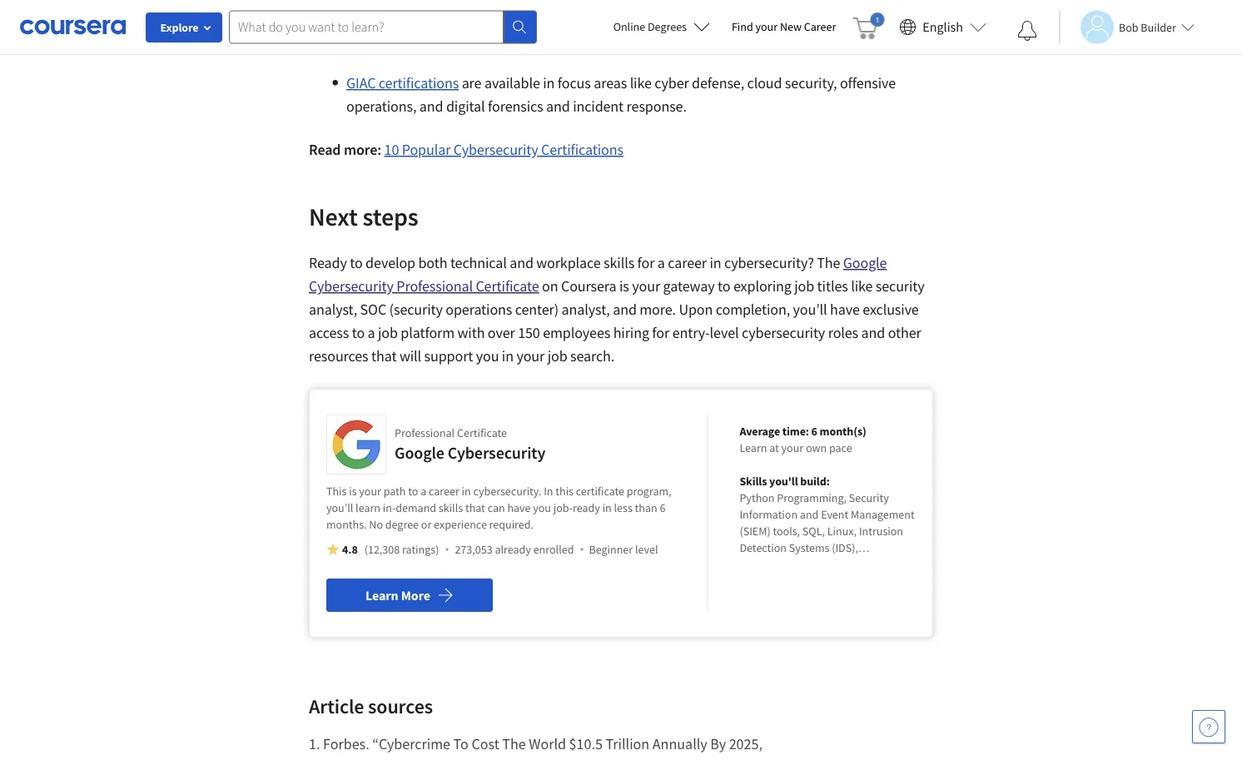 Task type: locate. For each thing, give the bounding box(es) containing it.
online degrees
[[614, 19, 687, 34]]

certifications
[[542, 140, 624, 159]]

1 vertical spatial certificate
[[576, 484, 625, 499]]

a up demand
[[421, 484, 427, 499]]

workplace
[[537, 254, 601, 272]]

analyst,
[[309, 300, 357, 319], [562, 300, 610, 319]]

digital
[[446, 97, 485, 116]]

1 horizontal spatial that
[[466, 501, 486, 516]]

bob
[[1120, 20, 1139, 35]]

2 vertical spatial job
[[548, 347, 568, 366]]

0 horizontal spatial incident
[[573, 97, 624, 116]]

0 vertical spatial you'll
[[793, 300, 828, 319]]

2 horizontal spatial job
[[795, 277, 815, 296]]

6 inside average time: 6 month(s) learn at your own pace
[[812, 424, 818, 439]]

1 horizontal spatial security
[[876, 277, 925, 296]]

0 horizontal spatial have
[[508, 501, 531, 516]]

0 vertical spatial cybersecurity
[[454, 140, 539, 159]]

certificate right professional
[[457, 426, 507, 441]]

exploring
[[734, 277, 792, 296]]

in up gateway
[[710, 254, 722, 272]]

like
[[630, 74, 652, 92], [851, 277, 873, 296]]

1 horizontal spatial a
[[421, 484, 427, 499]]

1 vertical spatial career
[[429, 484, 460, 499]]

learn left more
[[366, 587, 399, 604]]

the
[[817, 254, 841, 272], [503, 735, 526, 754]]

0 vertical spatial skills
[[604, 254, 635, 272]]

1 horizontal spatial learn
[[740, 441, 768, 456]]

cybersecurity inside professional certificate google cybersecurity
[[448, 443, 546, 464]]

0 horizontal spatial career
[[429, 484, 460, 499]]

0 vertical spatial the
[[817, 254, 841, 272]]

the right cost at the bottom left of the page
[[503, 735, 526, 754]]

that left will on the top left
[[372, 347, 397, 366]]

learn down average
[[740, 441, 768, 456]]

1 vertical spatial skills
[[439, 501, 463, 516]]

1 vertical spatial you'll
[[327, 501, 353, 516]]

1 horizontal spatial level
[[710, 324, 739, 342]]

0 horizontal spatial analyst,
[[309, 300, 357, 319]]

incident
[[742, 6, 793, 25], [573, 97, 624, 116]]

months.
[[327, 517, 367, 532]]

your down time:
[[782, 441, 804, 456]]

google up titles
[[844, 254, 888, 272]]

show notifications image
[[1018, 21, 1038, 41]]

professional certificate google cybersecurity
[[395, 426, 546, 464]]

1 horizontal spatial management,
[[796, 6, 883, 25]]

1 horizontal spatial incident
[[742, 6, 793, 25]]

read
[[309, 140, 341, 159]]

your right prove
[[902, 0, 930, 2]]

to
[[848, 0, 861, 2], [350, 254, 363, 272], [718, 277, 731, 296], [352, 324, 365, 342], [408, 484, 418, 499]]

you'll down this
[[327, 501, 353, 516]]

0 vertical spatial certificate
[[457, 426, 507, 441]]

0 horizontal spatial the
[[503, 735, 526, 754]]

in left risk
[[406, 6, 418, 25]]

less
[[614, 501, 633, 516]]

you down in
[[533, 501, 551, 516]]

1 vertical spatial cybersecurity
[[309, 277, 394, 296]]

None search field
[[229, 10, 537, 44]]

and down exclusive
[[862, 324, 886, 342]]

1 vertical spatial a
[[368, 324, 375, 342]]

your up learn
[[359, 484, 381, 499]]

1 vertical spatial that
[[466, 501, 486, 516]]

by
[[692, 0, 707, 2]]

no
[[369, 517, 383, 532]]

you'll
[[770, 474, 799, 489]]

in left less
[[603, 501, 612, 516]]

for down 'more.'
[[653, 324, 670, 342]]

and down prove
[[886, 6, 909, 25]]

job left titles
[[795, 277, 815, 296]]

for inside on coursera is your gateway to exploring job titles like security analyst, soc (security operations center) analyst, and more. upon completion, you'll have exclusive access to a job platform with over 150 employees hiring for entry-level cybersecurity roles and other resources that will support you in your job search.
[[653, 324, 670, 342]]

you'll inside this is your path to a career in cybersecurity. in this certificate program, you'll learn in-demand skills that can have you job-ready in less than 6 months. no degree or experience required.
[[327, 501, 353, 516]]

program,
[[627, 484, 672, 499]]

1 horizontal spatial like
[[851, 277, 873, 296]]

list item
[[309, 731, 934, 761]]

1 vertical spatial like
[[851, 277, 873, 296]]

roles
[[829, 324, 859, 342]]

titles
[[818, 277, 849, 296]]

like inside are available in focus areas like cyber defense, cloud security, offensive operations, and digital forensics and incident response.
[[630, 74, 652, 92]]

1 horizontal spatial career
[[668, 254, 707, 272]]

0 horizontal spatial certificate
[[457, 426, 507, 441]]

cybersecurity up cybersecurity.
[[448, 443, 546, 464]]

the up titles
[[817, 254, 841, 272]]

2025
[[729, 735, 759, 754]]

0 vertical spatial learn
[[740, 441, 768, 456]]

google inside google cybersecurity professional certificate
[[844, 254, 888, 272]]

to right 'ready' on the top left of page
[[350, 254, 363, 272]]

security,
[[785, 74, 838, 92]]

risk
[[421, 6, 443, 25]]

like up 'response.'
[[630, 74, 652, 92]]

in inside on coursera is your gateway to exploring job titles like security analyst, soc (security operations center) analyst, and more. upon completion, you'll have exclusive access to a job platform with over 150 employees hiring for entry-level cybersecurity roles and other resources that will support you in your job search.
[[502, 347, 514, 366]]

for up 'more.'
[[638, 254, 655, 272]]

6 up own
[[812, 424, 818, 439]]

(12,308
[[365, 542, 400, 557]]

2 management, from the left
[[796, 6, 883, 25]]

career up demand
[[429, 484, 460, 499]]

to right gateway
[[718, 277, 731, 296]]

available
[[485, 74, 540, 92]]

0 vertical spatial have
[[831, 300, 860, 319]]

google cybersecurity professional certificate
[[309, 254, 888, 296]]

in left focus
[[543, 74, 555, 92]]

0 vertical spatial security
[[612, 6, 661, 25]]

0 vertical spatial like
[[630, 74, 652, 92]]

certificate inside professional certificate google cybersecurity
[[457, 426, 507, 441]]

career up gateway
[[668, 254, 707, 272]]

security inside is offered by isaca and is designed to prove your expertise in risk management, information security governance, incident management, and program development and management.
[[612, 6, 661, 25]]

learn
[[356, 501, 381, 516]]

expertise
[[347, 6, 403, 25]]

0 horizontal spatial you
[[476, 347, 499, 366]]

other
[[889, 324, 922, 342]]

is right coursera
[[620, 277, 630, 296]]

shopping cart: 1 item image
[[853, 12, 885, 39]]

popular
[[402, 140, 451, 159]]

1 horizontal spatial job
[[548, 347, 568, 366]]

1 vertical spatial for
[[653, 324, 670, 342]]

0 vertical spatial 6
[[812, 424, 818, 439]]

more.
[[640, 300, 676, 319]]

job-
[[554, 501, 573, 516]]

0 vertical spatial google
[[844, 254, 888, 272]]

cybersecurity down the forensics
[[454, 140, 539, 159]]

1 vertical spatial learn
[[366, 587, 399, 604]]

6 right than
[[660, 501, 666, 516]]

bob builder button
[[1060, 10, 1195, 44]]

career
[[668, 254, 707, 272], [429, 484, 460, 499]]

1 vertical spatial you
[[533, 501, 551, 516]]

2 vertical spatial a
[[421, 484, 427, 499]]

certificate up ready
[[576, 484, 625, 499]]

a down soc
[[368, 324, 375, 342]]

google image
[[332, 420, 382, 470]]

to up demand
[[408, 484, 418, 499]]

level right beginner
[[635, 542, 658, 557]]

2 horizontal spatial a
[[658, 254, 665, 272]]

cost
[[472, 735, 500, 754]]

2 analyst, from the left
[[562, 300, 610, 319]]

0 horizontal spatial that
[[372, 347, 397, 366]]

online degrees button
[[600, 8, 724, 45]]

to left prove
[[848, 0, 861, 2]]

offensive
[[840, 74, 896, 92]]

management.
[[515, 30, 602, 48]]

1 vertical spatial google
[[395, 443, 445, 464]]

0 horizontal spatial you'll
[[327, 501, 353, 516]]

help center image
[[1200, 717, 1220, 737]]

1 horizontal spatial you'll
[[793, 300, 828, 319]]

in
[[544, 484, 554, 499]]

in down over on the top
[[502, 347, 514, 366]]

that left can
[[466, 501, 486, 516]]

job down soc
[[378, 324, 398, 342]]

management, up the development
[[446, 6, 533, 25]]

management, down designed
[[796, 6, 883, 25]]

can
[[488, 501, 505, 516]]

level down upon
[[710, 324, 739, 342]]

0 horizontal spatial a
[[368, 324, 375, 342]]

more:
[[344, 140, 382, 159]]

learn more button
[[327, 579, 493, 612]]

1 vertical spatial have
[[508, 501, 531, 516]]

you inside on coursera is your gateway to exploring job titles like security analyst, soc (security operations center) analyst, and more. upon completion, you'll have exclusive access to a job platform with over 150 employees hiring for entry-level cybersecurity roles and other resources that will support you in your job search.
[[476, 347, 499, 366]]

1 horizontal spatial 6
[[812, 424, 818, 439]]

analyst, down coursera
[[562, 300, 610, 319]]

cybercrime to cost the world $10.5 trillion annually by 2025 link
[[379, 735, 759, 754]]

1 horizontal spatial the
[[817, 254, 841, 272]]

incident down areas
[[573, 97, 624, 116]]

1 horizontal spatial certificate
[[576, 484, 625, 499]]

access
[[309, 324, 349, 342]]

1 horizontal spatial you
[[533, 501, 551, 516]]

1 vertical spatial security
[[876, 277, 925, 296]]

1 vertical spatial incident
[[573, 97, 624, 116]]

have
[[831, 300, 860, 319], [508, 501, 531, 516]]

job down employees
[[548, 347, 568, 366]]

10 popular cybersecurity certifications link
[[385, 140, 624, 159]]

explore
[[160, 20, 199, 35]]

a up gateway
[[658, 254, 665, 272]]

skills up coursera
[[604, 254, 635, 272]]

like right titles
[[851, 277, 873, 296]]

you
[[476, 347, 499, 366], [533, 501, 551, 516]]

google inside professional certificate google cybersecurity
[[395, 443, 445, 464]]

experience
[[434, 517, 487, 532]]

1 vertical spatial 6
[[660, 501, 666, 516]]

skills up experience
[[439, 501, 463, 516]]

you'll down titles
[[793, 300, 828, 319]]

1 .
[[309, 735, 323, 754]]

google down professional
[[395, 443, 445, 464]]

0 vertical spatial you
[[476, 347, 499, 366]]

have up required.
[[508, 501, 531, 516]]

and
[[749, 0, 773, 2], [886, 6, 909, 25], [488, 30, 512, 48], [420, 97, 444, 116], [546, 97, 570, 116], [510, 254, 534, 272], [613, 300, 637, 319], [862, 324, 886, 342]]

that inside on coursera is your gateway to exploring job titles like security analyst, soc (security operations center) analyst, and more. upon completion, you'll have exclusive access to a job platform with over 150 employees hiring for entry-level cybersecurity roles and other resources that will support you in your job search.
[[372, 347, 397, 366]]

cybersecurity
[[742, 324, 826, 342]]

job
[[795, 277, 815, 296], [378, 324, 398, 342], [548, 347, 568, 366]]

focus
[[558, 74, 591, 92]]

to inside this is your path to a career in cybersecurity. in this certificate program, you'll learn in-demand skills that can have you job-ready in less than 6 months. no degree or experience required.
[[408, 484, 418, 499]]

develop
[[366, 254, 416, 272]]

150
[[518, 324, 540, 342]]

and up "certificate"
[[510, 254, 534, 272]]

analyst, up access
[[309, 300, 357, 319]]

0 horizontal spatial management,
[[446, 6, 533, 25]]

you down over on the top
[[476, 347, 499, 366]]

operations,
[[347, 97, 417, 116]]

by
[[711, 735, 726, 754]]

2 vertical spatial cybersecurity
[[448, 443, 546, 464]]

4.8 (12,308 ratings)
[[342, 542, 439, 557]]

0 vertical spatial incident
[[742, 6, 793, 25]]

0 horizontal spatial like
[[630, 74, 652, 92]]

cybersecurity up soc
[[309, 277, 394, 296]]

entry-
[[673, 324, 710, 342]]

0 vertical spatial level
[[710, 324, 739, 342]]

that
[[372, 347, 397, 366], [466, 501, 486, 516]]

1 horizontal spatial google
[[844, 254, 888, 272]]

incident down isaca
[[742, 6, 793, 25]]

demand
[[396, 501, 437, 516]]

0 vertical spatial that
[[372, 347, 397, 366]]

is right this
[[349, 484, 357, 499]]

1 horizontal spatial analyst,
[[562, 300, 610, 319]]

find your new career link
[[724, 17, 845, 37]]

0 horizontal spatial skills
[[439, 501, 463, 516]]

certificate inside this is your path to a career in cybersecurity. in this certificate program, you'll learn in-demand skills that can have you job-ready in less than 6 months. no degree or experience required.
[[576, 484, 625, 499]]

management,
[[446, 6, 533, 25], [796, 6, 883, 25]]

0 horizontal spatial learn
[[366, 587, 399, 604]]

your inside this is your path to a career in cybersecurity. in this certificate program, you'll learn in-demand skills that can have you job-ready in less than 6 months. no degree or experience required.
[[359, 484, 381, 499]]

1 horizontal spatial have
[[831, 300, 860, 319]]

0 horizontal spatial 6
[[660, 501, 666, 516]]

1 vertical spatial the
[[503, 735, 526, 754]]

0 horizontal spatial level
[[635, 542, 658, 557]]

0 horizontal spatial security
[[612, 6, 661, 25]]

and down certifications
[[420, 97, 444, 116]]

0 horizontal spatial job
[[378, 324, 398, 342]]

skills inside this is your path to a career in cybersecurity. in this certificate program, you'll learn in-demand skills that can have you job-ready in less than 6 months. no degree or experience required.
[[439, 501, 463, 516]]

designed
[[789, 0, 845, 2]]

own
[[806, 441, 827, 456]]

your inside is offered by isaca and is designed to prove your expertise in risk management, information security governance, incident management, and program development and management.
[[902, 0, 930, 2]]

have inside on coursera is your gateway to exploring job titles like security analyst, soc (security operations center) analyst, and more. upon completion, you'll have exclusive access to a job platform with over 150 employees hiring for entry-level cybersecurity roles and other resources that will support you in your job search.
[[831, 300, 860, 319]]

beginner
[[589, 542, 633, 557]]

have up the roles
[[831, 300, 860, 319]]

required.
[[489, 517, 534, 532]]

coursera image
[[20, 14, 126, 40]]

than
[[635, 501, 658, 516]]

certifications
[[379, 74, 459, 92]]

0 horizontal spatial google
[[395, 443, 445, 464]]

world
[[529, 735, 566, 754]]

forbes. " cybercrime to cost the world $10.5 trillion annually by 2025
[[323, 735, 759, 754]]



Task type: describe. For each thing, give the bounding box(es) containing it.
cloud
[[748, 74, 783, 92]]

isaca
[[710, 0, 746, 2]]

find your new career
[[732, 19, 837, 34]]

average
[[740, 424, 781, 439]]

or
[[421, 517, 432, 532]]

have inside this is your path to a career in cybersecurity. in this certificate program, you'll learn in-demand skills that can have you job-ready in less than 6 months. no degree or experience required.
[[508, 501, 531, 516]]

in inside is offered by isaca and is designed to prove your expertise in risk management, information security governance, incident management, and program development and management.
[[406, 6, 418, 25]]

skills
[[740, 474, 768, 489]]

platform
[[401, 324, 455, 342]]

0 vertical spatial for
[[638, 254, 655, 272]]

1 horizontal spatial skills
[[604, 254, 635, 272]]

read more: 10 popular cybersecurity certifications
[[309, 140, 624, 159]]

incident inside are available in focus areas like cyber defense, cloud security, offensive operations, and digital forensics and incident response.
[[573, 97, 624, 116]]

both
[[419, 254, 448, 272]]

professional
[[397, 277, 473, 296]]

0 vertical spatial job
[[795, 277, 815, 296]]

operations
[[446, 300, 513, 319]]

is inside this is your path to a career in cybersecurity. in this certificate program, you'll learn in-demand skills that can have you job-ready in less than 6 months. no degree or experience required.
[[349, 484, 357, 499]]

is inside on coursera is your gateway to exploring job titles like security analyst, soc (security operations center) analyst, and more. upon completion, you'll have exclusive access to a job platform with over 150 employees hiring for entry-level cybersecurity roles and other resources that will support you in your job search.
[[620, 277, 630, 296]]

list item containing 1
[[309, 731, 934, 761]]

english button
[[893, 0, 994, 54]]

learn more
[[366, 587, 431, 604]]

response.
[[627, 97, 687, 116]]

1 management, from the left
[[446, 6, 533, 25]]

your down 150
[[517, 347, 545, 366]]

certificate
[[476, 277, 539, 296]]

incident inside is offered by isaca and is designed to prove your expertise in risk management, information security governance, incident management, and program development and management.
[[742, 6, 793, 25]]

path
[[384, 484, 406, 499]]

gateway
[[664, 277, 715, 296]]

10
[[385, 140, 399, 159]]

forensics
[[488, 97, 544, 116]]

giac certifications link
[[347, 74, 459, 92]]

article sources
[[309, 694, 433, 719]]

0 vertical spatial a
[[658, 254, 665, 272]]

and up available
[[488, 30, 512, 48]]

center)
[[515, 300, 559, 319]]

next steps
[[309, 201, 419, 232]]

technical
[[451, 254, 507, 272]]

english
[[923, 19, 964, 35]]

1 vertical spatial job
[[378, 324, 398, 342]]

exclusive
[[863, 300, 919, 319]]

enrolled
[[534, 542, 574, 557]]

learn inside average time: 6 month(s) learn at your own pace
[[740, 441, 768, 456]]

forbes.
[[323, 735, 370, 754]]

professional
[[395, 426, 455, 441]]

already
[[495, 542, 531, 557]]

cyber
[[655, 74, 689, 92]]

career inside this is your path to a career in cybersecurity. in this certificate program, you'll learn in-demand skills that can have you job-ready in less than 6 months. no degree or experience required.
[[429, 484, 460, 499]]

average time: 6 month(s) learn at your own pace
[[740, 424, 867, 456]]

this is your path to a career in cybersecurity. in this certificate program, you'll learn in-demand skills that can have you job-ready in less than 6 months. no degree or experience required.
[[327, 484, 672, 532]]

defense,
[[692, 74, 745, 92]]

0 vertical spatial career
[[668, 254, 707, 272]]

program
[[347, 30, 400, 48]]

$10.5
[[569, 735, 603, 754]]

your up 'more.'
[[632, 277, 661, 296]]

upon
[[679, 300, 713, 319]]

ready
[[309, 254, 347, 272]]

in up experience
[[462, 484, 471, 499]]

1 vertical spatial level
[[635, 542, 658, 557]]

and up find
[[749, 0, 773, 2]]

coursera
[[561, 277, 617, 296]]

article
[[309, 694, 364, 719]]

online
[[614, 19, 646, 34]]

4.8
[[342, 542, 358, 557]]

and up hiring
[[613, 300, 637, 319]]

6 inside this is your path to a career in cybersecurity. in this certificate program, you'll learn in-demand skills that can have you job-ready in less than 6 months. no degree or experience required.
[[660, 501, 666, 516]]

offered
[[645, 0, 689, 2]]

273,053 already enrolled
[[455, 542, 574, 557]]

ready
[[573, 501, 600, 516]]

to down soc
[[352, 324, 365, 342]]

find
[[732, 19, 754, 34]]

"
[[373, 735, 379, 754]]

are available in focus areas like cyber defense, cloud security, offensive operations, and digital forensics and incident response.
[[347, 74, 896, 116]]

areas
[[594, 74, 627, 92]]

on
[[542, 277, 559, 296]]

1 analyst, from the left
[[309, 300, 357, 319]]

governance,
[[664, 6, 739, 25]]

google cybersecurity professional certificate link
[[309, 254, 888, 296]]

prove
[[864, 0, 899, 2]]

in inside are available in focus areas like cyber defense, cloud security, offensive operations, and digital forensics and incident response.
[[543, 74, 555, 92]]

trillion
[[606, 735, 650, 754]]

1
[[309, 735, 317, 754]]

you inside this is your path to a career in cybersecurity. in this certificate program, you'll learn in-demand skills that can have you job-ready in less than 6 months. no degree or experience required.
[[533, 501, 551, 516]]

degrees
[[648, 19, 687, 34]]

cybersecurity?
[[725, 254, 814, 272]]

ready to develop both technical and workplace skills for a career in cybersecurity? the
[[309, 254, 844, 272]]

like inside on coursera is your gateway to exploring job titles like security analyst, soc (security operations center) analyst, and more. upon completion, you'll have exclusive access to a job platform with over 150 employees hiring for entry-level cybersecurity roles and other resources that will support you in your job search.
[[851, 277, 873, 296]]

you'll inside on coursera is your gateway to exploring job titles like security analyst, soc (security operations center) analyst, and more. upon completion, you'll have exclusive access to a job platform with over 150 employees hiring for entry-level cybersecurity roles and other resources that will support you in your job search.
[[793, 300, 828, 319]]

pace
[[830, 441, 853, 456]]

beginner level
[[589, 542, 658, 557]]

,
[[323, 735, 903, 761]]

to
[[454, 735, 469, 754]]

new
[[780, 19, 802, 34]]

steps
[[363, 201, 419, 232]]

on coursera is your gateway to exploring job titles like security analyst, soc (security operations center) analyst, and more. upon completion, you'll have exclusive access to a job platform with over 150 employees hiring for entry-level cybersecurity roles and other resources that will support you in your job search.
[[309, 277, 925, 366]]

security inside on coursera is your gateway to exploring job titles like security analyst, soc (security operations center) analyst, and more. upon completion, you'll have exclusive access to a job platform with over 150 employees hiring for entry-level cybersecurity roles and other resources that will support you in your job search.
[[876, 277, 925, 296]]

to inside is offered by isaca and is designed to prove your expertise in risk management, information security governance, incident management, and program development and management.
[[848, 0, 861, 2]]

time:
[[783, 424, 810, 439]]

giac
[[347, 74, 376, 92]]

that inside this is your path to a career in cybersecurity. in this certificate program, you'll learn in-demand skills that can have you job-ready in less than 6 months. no degree or experience required.
[[466, 501, 486, 516]]

at
[[770, 441, 780, 456]]

this
[[556, 484, 574, 499]]

and down focus
[[546, 97, 570, 116]]

is up the find your new career
[[776, 0, 786, 2]]

a inside this is your path to a career in cybersecurity. in this certificate program, you'll learn in-demand skills that can have you job-ready in less than 6 months. no degree or experience required.
[[421, 484, 427, 499]]

next
[[309, 201, 358, 232]]

build:
[[801, 474, 830, 489]]

builder
[[1142, 20, 1177, 35]]

your inside average time: 6 month(s) learn at your own pace
[[782, 441, 804, 456]]

a inside on coursera is your gateway to exploring job titles like security analyst, soc (security operations center) analyst, and more. upon completion, you'll have exclusive access to a job platform with over 150 employees hiring for entry-level cybersecurity roles and other resources that will support you in your job search.
[[368, 324, 375, 342]]

is up online
[[632, 0, 642, 2]]

learn inside button
[[366, 587, 399, 604]]

level inside on coursera is your gateway to exploring job titles like security analyst, soc (security operations center) analyst, and more. upon completion, you'll have exclusive access to a job platform with over 150 employees hiring for entry-level cybersecurity roles and other resources that will support you in your job search.
[[710, 324, 739, 342]]

is offered by isaca and is designed to prove your expertise in risk management, information security governance, incident management, and program development and management.
[[347, 0, 930, 48]]

information
[[535, 6, 609, 25]]

degree
[[386, 517, 419, 532]]

your right find
[[756, 19, 778, 34]]

career
[[805, 19, 837, 34]]

completion,
[[716, 300, 791, 319]]

.
[[317, 735, 320, 754]]

cybersecurity inside google cybersecurity professional certificate
[[309, 277, 394, 296]]

What do you want to learn? text field
[[229, 10, 504, 44]]



Task type: vqa. For each thing, say whether or not it's contained in the screenshot.
the top credential
no



